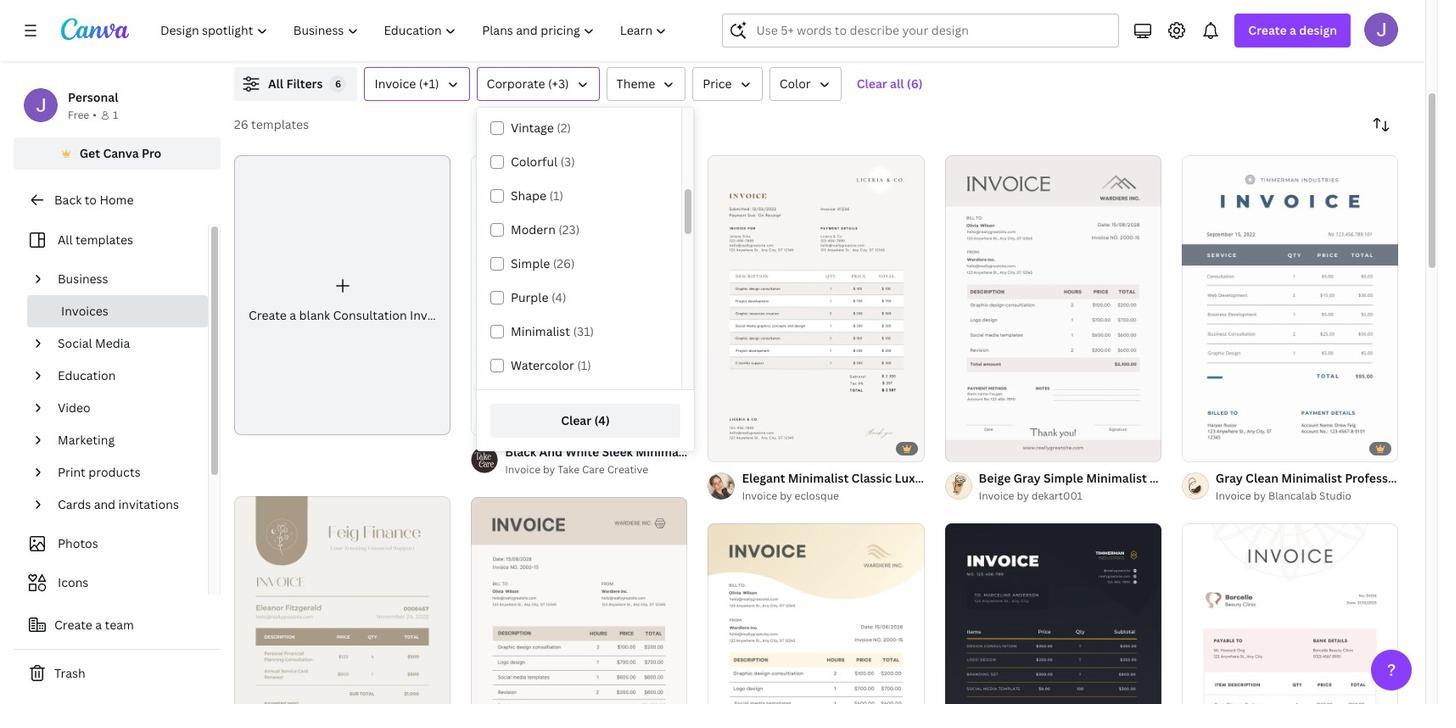 Task type: describe. For each thing, give the bounding box(es) containing it.
create a blank consultation invoice
[[249, 307, 451, 323]]

all templates link
[[24, 224, 198, 256]]

business modern blue and yellow invoice image
[[945, 524, 1162, 704]]

all for all templates
[[58, 232, 73, 248]]

and
[[94, 497, 116, 513]]

beige gray simple minimalist consultation invoice invoice by dekart001
[[979, 470, 1270, 503]]

classic
[[852, 470, 892, 486]]

invoice (+1)
[[375, 76, 439, 92]]

video
[[58, 400, 90, 416]]

blank
[[299, 307, 330, 323]]

templates for 26 templates
[[251, 116, 309, 132]]

business inside elegant minimalist classic luxury business invoice template invoice by eclosque
[[937, 470, 989, 486]]

top level navigation element
[[149, 14, 682, 48]]

jacob simon image
[[1365, 13, 1399, 47]]

colorful
[[511, 154, 558, 170]]

0 horizontal spatial minimalist
[[511, 323, 570, 340]]

elegant
[[742, 470, 785, 486]]

(6)
[[907, 76, 923, 92]]

get canva pro
[[79, 145, 162, 161]]

templates for all templates
[[75, 232, 133, 248]]

icons link
[[24, 567, 198, 599]]

all
[[890, 76, 904, 92]]

26 templates
[[234, 116, 309, 132]]

luxury
[[895, 470, 935, 486]]

invoice inside invoice by take care creative "link"
[[505, 463, 541, 477]]

design
[[1300, 22, 1338, 38]]

purple
[[511, 289, 549, 306]]

create for create a design
[[1249, 22, 1287, 38]]

dekart001
[[1032, 489, 1083, 503]]

invoice by take care creative
[[505, 463, 649, 477]]

trash
[[54, 665, 85, 682]]

invoices
[[61, 303, 108, 319]]

2 horizontal spatial beige gray simple minimalist consultation invoice image
[[945, 155, 1162, 462]]

shape (1)
[[511, 188, 564, 204]]

gray clean minimalist professional business consultation and service invoice image
[[1182, 155, 1399, 462]]

0 vertical spatial business
[[58, 271, 108, 287]]

clear for clear (4)
[[561, 413, 592, 429]]

by inside invoice by take care creative "link"
[[543, 463, 555, 477]]

2 consulting invoice templates image from the left
[[1143, 0, 1292, 16]]

studio
[[1320, 489, 1352, 503]]

education
[[58, 368, 116, 384]]

corporate
[[487, 76, 545, 92]]

clear (4)
[[561, 413, 610, 429]]

social media
[[58, 335, 130, 351]]

video link
[[51, 392, 198, 424]]

beige gray simple minimalist consultation invoice image for invoice by take care creative
[[471, 498, 688, 704]]

(4) for purple (4)
[[552, 289, 567, 306]]

consultation inside 'link'
[[333, 307, 407, 323]]

1 consulting invoice templates image from the left
[[1037, 0, 1399, 47]]

(26)
[[553, 255, 575, 272]]

clear (4) button
[[491, 404, 681, 438]]

education link
[[51, 360, 198, 392]]

clear for clear all (6)
[[857, 76, 888, 92]]

care
[[582, 463, 605, 477]]

invitations
[[118, 497, 179, 513]]

1
[[113, 108, 118, 122]]

to
[[85, 192, 97, 208]]

price button
[[693, 67, 763, 101]]

icons
[[58, 575, 89, 591]]

modern
[[511, 222, 556, 238]]

create a blank consultation invoice link
[[234, 155, 451, 436]]

create a team
[[54, 617, 134, 633]]

create a blank consultation invoice element
[[234, 155, 451, 436]]

price
[[703, 76, 732, 92]]

purple (4)
[[511, 289, 567, 306]]

cards and invitations
[[58, 497, 179, 513]]

social
[[58, 335, 92, 351]]

invoice by dekart001 link
[[979, 488, 1162, 505]]

simple inside beige gray simple minimalist consultation invoice invoice by dekart001
[[1044, 470, 1084, 486]]

by inside beige gray simple minimalist consultation invoice invoice by dekart001
[[1017, 489, 1029, 503]]

social media link
[[51, 328, 198, 360]]

invoice by take care creative link
[[505, 462, 688, 479]]

invoice by eclosque link
[[742, 488, 925, 505]]

26
[[234, 116, 248, 132]]

create a design button
[[1235, 14, 1351, 48]]

corporate (+3) button
[[477, 67, 600, 101]]

consultation inside beige gray simple minimalist consultation invoice invoice by dekart001
[[1150, 470, 1225, 486]]

(+1)
[[419, 76, 439, 92]]

print products
[[58, 464, 141, 480]]

(3)
[[561, 154, 575, 170]]

free
[[68, 108, 89, 122]]

invoice (+1) button
[[364, 67, 470, 101]]

pro
[[142, 145, 162, 161]]

watercolor (1)
[[511, 357, 591, 373]]

simple (26)
[[511, 255, 575, 272]]



Task type: vqa. For each thing, say whether or not it's contained in the screenshot.


Task type: locate. For each thing, give the bounding box(es) containing it.
1 vertical spatial templates
[[75, 232, 133, 248]]

(1) for shape (1)
[[550, 188, 564, 204]]

create for create a blank consultation invoice
[[249, 307, 287, 323]]

clear inside "button"
[[561, 413, 592, 429]]

0 vertical spatial simple
[[511, 255, 550, 272]]

create left blank
[[249, 307, 287, 323]]

1 vertical spatial (4)
[[595, 413, 610, 429]]

(23)
[[559, 222, 580, 238]]

2 horizontal spatial create
[[1249, 22, 1287, 38]]

color button
[[770, 67, 842, 101]]

beige gray simple minimalist consultation invoice image for invoice by eclosque
[[708, 524, 925, 704]]

1 horizontal spatial create
[[249, 307, 287, 323]]

photos link
[[24, 528, 198, 560]]

0 horizontal spatial business
[[58, 271, 108, 287]]

by left take
[[543, 463, 555, 477]]

None search field
[[723, 14, 1120, 48]]

by down elegant
[[780, 489, 792, 503]]

templates inside all templates "link"
[[75, 232, 133, 248]]

back to home link
[[14, 183, 221, 217]]

invoice
[[375, 76, 416, 92], [410, 307, 451, 323], [505, 463, 541, 477], [991, 470, 1034, 486], [1228, 470, 1270, 486], [742, 489, 778, 503], [979, 489, 1015, 503], [1216, 489, 1252, 503]]

•
[[93, 108, 97, 122]]

clear all (6)
[[857, 76, 923, 92]]

(4)
[[552, 289, 567, 306], [595, 413, 610, 429]]

1 vertical spatial consultation
[[1150, 470, 1225, 486]]

vintage
[[511, 120, 554, 136]]

create for create a team
[[54, 617, 92, 633]]

color
[[780, 76, 811, 92]]

(4) inside "button"
[[595, 413, 610, 429]]

marketing link
[[51, 424, 198, 457]]

1 horizontal spatial beige gray simple minimalist consultation invoice image
[[708, 524, 925, 704]]

1 horizontal spatial business
[[937, 470, 989, 486]]

(4) for clear (4)
[[595, 413, 610, 429]]

a inside button
[[95, 617, 102, 633]]

0 vertical spatial create
[[1249, 22, 1287, 38]]

take
[[558, 463, 580, 477]]

get
[[79, 145, 100, 161]]

1 horizontal spatial clear
[[857, 76, 888, 92]]

all down back
[[58, 232, 73, 248]]

create a design
[[1249, 22, 1338, 38]]

business right luxury
[[937, 470, 989, 486]]

clear left all
[[857, 76, 888, 92]]

clear up invoice by take care creative
[[561, 413, 592, 429]]

0 horizontal spatial (4)
[[552, 289, 567, 306]]

team
[[105, 617, 134, 633]]

white minimalist beauty clinic service invoice image
[[1182, 524, 1399, 704]]

a inside dropdown button
[[1290, 22, 1297, 38]]

all left filters at left top
[[268, 76, 284, 92]]

0 vertical spatial a
[[1290, 22, 1297, 38]]

beige gray simple minimalist consultation invoice link
[[979, 469, 1270, 488]]

marketing
[[58, 432, 115, 448]]

by inside invoice by blancalab studio link
[[1254, 489, 1266, 503]]

a left blank
[[290, 307, 296, 323]]

a for design
[[1290, 22, 1297, 38]]

1 vertical spatial clear
[[561, 413, 592, 429]]

0 vertical spatial consultation
[[333, 307, 407, 323]]

0 vertical spatial all
[[268, 76, 284, 92]]

0 vertical spatial clear
[[857, 76, 888, 92]]

create
[[1249, 22, 1287, 38], [249, 307, 287, 323], [54, 617, 92, 633]]

0 horizontal spatial simple
[[511, 255, 550, 272]]

2 vertical spatial a
[[95, 617, 102, 633]]

minimalist up eclosque at the right bottom
[[788, 470, 849, 486]]

templates down back to home
[[75, 232, 133, 248]]

a left design
[[1290, 22, 1297, 38]]

2 horizontal spatial minimalist
[[1087, 470, 1147, 486]]

print products link
[[51, 457, 198, 489]]

corporate (+3)
[[487, 76, 569, 92]]

photos
[[58, 536, 98, 552]]

0 horizontal spatial create
[[54, 617, 92, 633]]

(1) for watercolor (1)
[[577, 357, 591, 373]]

0 horizontal spatial clear
[[561, 413, 592, 429]]

(1) down (31)
[[577, 357, 591, 373]]

minimalist (31)
[[511, 323, 594, 340]]

(1)
[[550, 188, 564, 204], [577, 357, 591, 373]]

by left blancalab
[[1254, 489, 1266, 503]]

all templates
[[58, 232, 133, 248]]

1 vertical spatial simple
[[1044, 470, 1084, 486]]

Search search field
[[757, 14, 1109, 47]]

0 horizontal spatial beige gray simple minimalist consultation invoice image
[[471, 498, 688, 704]]

(2)
[[557, 120, 571, 136]]

1 horizontal spatial consultation
[[1150, 470, 1225, 486]]

modern (23)
[[511, 222, 580, 238]]

templates right the 26
[[251, 116, 309, 132]]

1 horizontal spatial all
[[268, 76, 284, 92]]

0 horizontal spatial (1)
[[550, 188, 564, 204]]

create a team button
[[14, 609, 221, 643]]

simple left (26) at the top of page
[[511, 255, 550, 272]]

1 horizontal spatial minimalist
[[788, 470, 849, 486]]

all filters
[[268, 76, 323, 92]]

theme button
[[606, 67, 686, 101]]

create left design
[[1249, 22, 1287, 38]]

a for team
[[95, 617, 102, 633]]

print
[[58, 464, 86, 480]]

0 horizontal spatial consultation
[[333, 307, 407, 323]]

0 horizontal spatial all
[[58, 232, 73, 248]]

beige gray simple minimalist consultation invoice image
[[945, 155, 1162, 462], [471, 498, 688, 704], [708, 524, 925, 704]]

create down icons
[[54, 617, 92, 633]]

home
[[100, 192, 134, 208]]

black and white sleek minimalist management consulting invoice doc image
[[471, 155, 688, 436]]

by inside elegant minimalist classic luxury business invoice template invoice by eclosque
[[780, 489, 792, 503]]

0 vertical spatial templates
[[251, 116, 309, 132]]

consulting invoice templates image
[[1037, 0, 1399, 47], [1143, 0, 1292, 16]]

(+3)
[[548, 76, 569, 92]]

cards and invitations link
[[51, 489, 198, 521]]

all inside "link"
[[58, 232, 73, 248]]

minimalist up invoice by dekart001 link at the bottom right
[[1087, 470, 1147, 486]]

1 vertical spatial business
[[937, 470, 989, 486]]

(4) up invoice by take care creative "link"
[[595, 413, 610, 429]]

6 filter options selected element
[[330, 76, 347, 93]]

beige aesthetic invoice image
[[234, 497, 451, 704]]

1 vertical spatial create
[[249, 307, 287, 323]]

all for all filters
[[268, 76, 284, 92]]

(31)
[[573, 323, 594, 340]]

clear inside button
[[857, 76, 888, 92]]

1 vertical spatial all
[[58, 232, 73, 248]]

templates
[[251, 116, 309, 132], [75, 232, 133, 248]]

create inside dropdown button
[[1249, 22, 1287, 38]]

1 horizontal spatial simple
[[1044, 470, 1084, 486]]

shape
[[511, 188, 547, 204]]

all
[[268, 76, 284, 92], [58, 232, 73, 248]]

6
[[335, 77, 341, 90]]

template
[[1036, 470, 1090, 486]]

beige
[[979, 470, 1011, 486]]

minimalist inside elegant minimalist classic luxury business invoice template invoice by eclosque
[[788, 470, 849, 486]]

1 horizontal spatial a
[[290, 307, 296, 323]]

theme
[[617, 76, 656, 92]]

(4) right purple at left
[[552, 289, 567, 306]]

invoice inside invoice by blancalab studio link
[[1216, 489, 1252, 503]]

products
[[88, 464, 141, 480]]

0 horizontal spatial a
[[95, 617, 102, 633]]

0 horizontal spatial templates
[[75, 232, 133, 248]]

1 horizontal spatial (4)
[[595, 413, 610, 429]]

business up invoices
[[58, 271, 108, 287]]

minimalist inside beige gray simple minimalist consultation invoice invoice by dekart001
[[1087, 470, 1147, 486]]

consultation
[[333, 307, 407, 323], [1150, 470, 1225, 486]]

canva
[[103, 145, 139, 161]]

Sort by button
[[1365, 108, 1399, 142]]

by down gray
[[1017, 489, 1029, 503]]

colorful (3)
[[511, 154, 575, 170]]

invoice inside create a blank consultation invoice element
[[410, 307, 451, 323]]

0 vertical spatial (4)
[[552, 289, 567, 306]]

cards
[[58, 497, 91, 513]]

watercolor
[[511, 357, 574, 373]]

back
[[54, 192, 82, 208]]

2 vertical spatial create
[[54, 617, 92, 633]]

elegant minimalist classic luxury business invoice template invoice by eclosque
[[742, 470, 1090, 503]]

invoice by blancalab studio link
[[1216, 488, 1399, 505]]

blancalab
[[1269, 489, 1317, 503]]

business link
[[51, 263, 198, 295]]

simple up the dekart001
[[1044, 470, 1084, 486]]

clear all (6) button
[[848, 67, 932, 101]]

1 vertical spatial a
[[290, 307, 296, 323]]

minimalist down 'purple (4)'
[[511, 323, 570, 340]]

create inside 'link'
[[249, 307, 287, 323]]

creative
[[607, 463, 649, 477]]

(1) right the shape
[[550, 188, 564, 204]]

a inside 'link'
[[290, 307, 296, 323]]

invoice inside the invoice (+1) button
[[375, 76, 416, 92]]

simple
[[511, 255, 550, 272], [1044, 470, 1084, 486]]

get canva pro button
[[14, 138, 221, 170]]

business
[[58, 271, 108, 287], [937, 470, 989, 486]]

1 horizontal spatial templates
[[251, 116, 309, 132]]

create inside button
[[54, 617, 92, 633]]

1 vertical spatial (1)
[[577, 357, 591, 373]]

invoice by blancalab studio
[[1216, 489, 1352, 503]]

a left the team at the bottom left of the page
[[95, 617, 102, 633]]

elegant minimalist classic luxury business invoice template image
[[708, 155, 925, 462]]

media
[[95, 335, 130, 351]]

2 horizontal spatial a
[[1290, 22, 1297, 38]]

1 horizontal spatial (1)
[[577, 357, 591, 373]]

0 vertical spatial (1)
[[550, 188, 564, 204]]

a for blank
[[290, 307, 296, 323]]

elegant minimalist classic luxury business invoice template link
[[742, 469, 1090, 488]]

free •
[[68, 108, 97, 122]]

eclosque
[[795, 489, 839, 503]]

vintage (2)
[[511, 120, 571, 136]]



